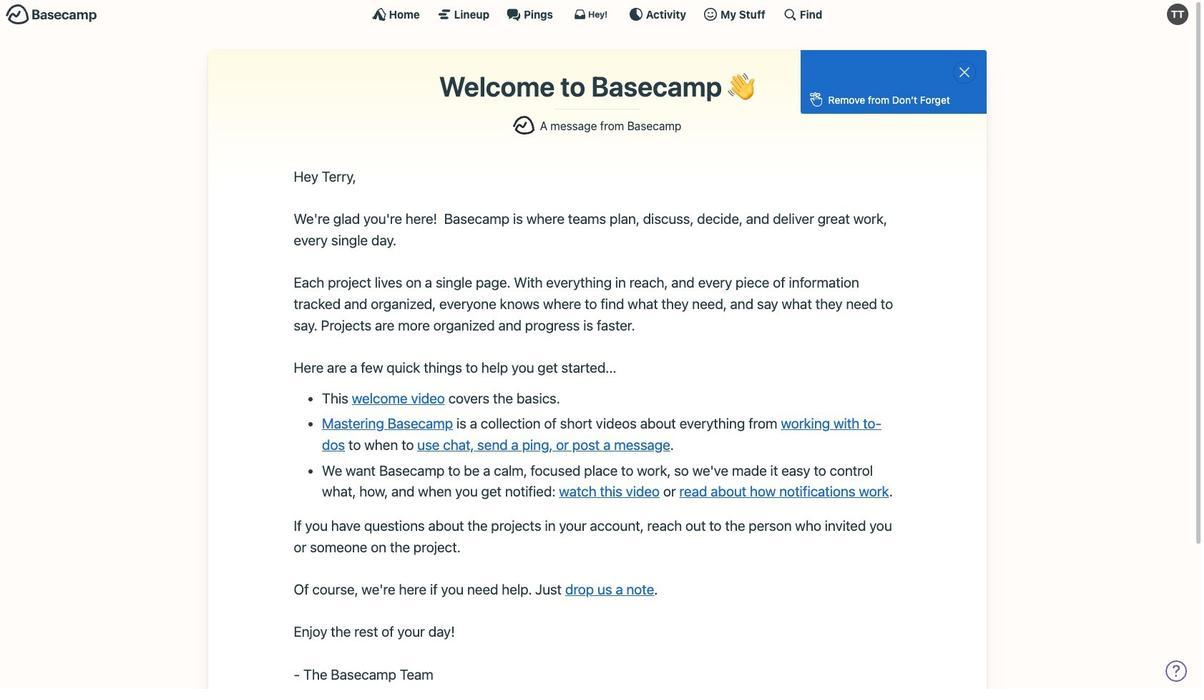 Task type: locate. For each thing, give the bounding box(es) containing it.
terry turtle image
[[1168, 4, 1189, 25]]

switch accounts image
[[6, 4, 97, 26]]



Task type: describe. For each thing, give the bounding box(es) containing it.
main element
[[0, 0, 1195, 28]]

keyboard shortcut: ⌘ + / image
[[783, 7, 798, 21]]



Task type: vqa. For each thing, say whether or not it's contained in the screenshot.
middle the
no



